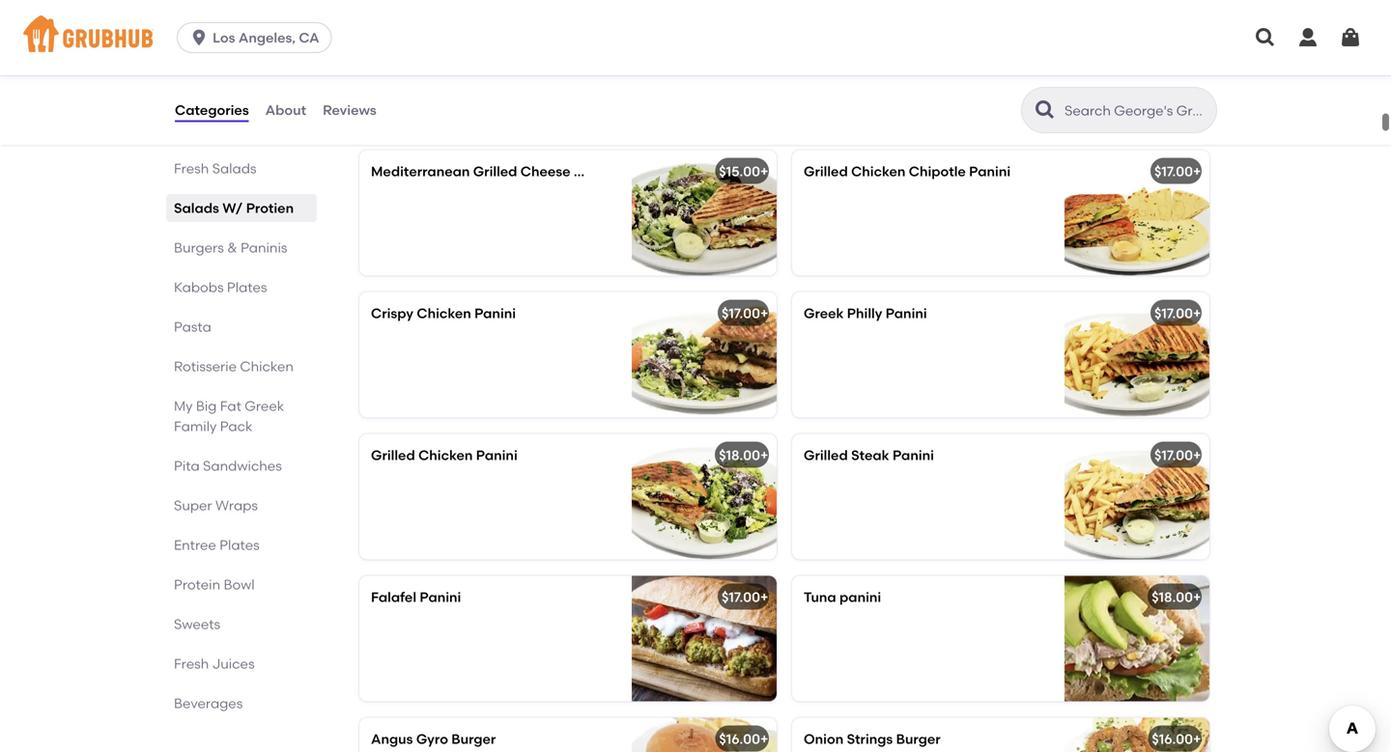 Task type: vqa. For each thing, say whether or not it's contained in the screenshot.


Task type: describe. For each thing, give the bounding box(es) containing it.
1 vertical spatial burgers
[[174, 240, 224, 256]]

grilled chicken chipotle panini image
[[1065, 150, 1210, 276]]

$17.00 for greek philly panini
[[1155, 305, 1193, 322]]

falafel panini
[[371, 589, 461, 606]]

los angeles, ca
[[213, 29, 320, 46]]

pack
[[220, 418, 253, 435]]

grilled for grilled chicken panini
[[371, 447, 415, 464]]

1 horizontal spatial &
[[439, 105, 455, 129]]

mediterranean grilled cheese panini image
[[632, 150, 777, 276]]

cheese
[[521, 163, 571, 180]]

wraps
[[215, 498, 258, 514]]

$17.00 + for greek philly panini
[[1155, 305, 1202, 322]]

my
[[174, 398, 193, 415]]

2 horizontal spatial svg image
[[1339, 26, 1363, 49]]

rotisserie
[[174, 359, 237, 375]]

$18.00 + for grilled chicken panini
[[719, 447, 769, 464]]

pita sandwiches
[[174, 458, 282, 474]]

pita
[[174, 458, 200, 474]]

grilled chicken panini image
[[632, 434, 777, 560]]

mediterranean grilled cheese panini
[[371, 163, 615, 180]]

pasta
[[174, 319, 211, 335]]

$16.00 for onion strings burger
[[1152, 731, 1193, 748]]

los angeles, ca button
[[177, 22, 340, 53]]

1 horizontal spatial svg image
[[1254, 26, 1278, 49]]

onion strings burger image
[[1065, 718, 1210, 753]]

ca
[[299, 29, 320, 46]]

steak
[[851, 447, 890, 464]]

fat
[[220, 398, 241, 415]]

$17.00 for grilled steak panini
[[1155, 447, 1193, 464]]

+ for onion strings burger
[[1193, 731, 1202, 748]]

grilled for grilled steak panini
[[804, 447, 848, 464]]

super wraps
[[174, 498, 258, 514]]

greek philly panini
[[804, 305, 927, 322]]

kabobs
[[174, 279, 224, 296]]

juices
[[212, 656, 255, 673]]

kabobs plates
[[174, 279, 267, 296]]

+ for grilled steak panini
[[1193, 447, 1202, 464]]

chicken for crispy chicken panini
[[417, 305, 471, 322]]

grilled chicken chipotle panini
[[804, 163, 1011, 180]]

greek philly panini image
[[1065, 292, 1210, 418]]

sandwiches
[[203, 458, 282, 474]]

0 horizontal spatial &
[[227, 240, 237, 256]]

los
[[213, 29, 235, 46]]

+ for mediterranean grilled cheese panini
[[761, 163, 769, 180]]

panini
[[840, 589, 882, 606]]

+ for greek philly panini
[[1193, 305, 1202, 322]]

sweets
[[174, 617, 220, 633]]

tuna panini
[[804, 589, 882, 606]]

chipotle
[[909, 163, 966, 180]]

0 vertical spatial salads
[[212, 160, 257, 177]]

grilled for grilled chicken chipotle panini
[[804, 163, 848, 180]]

tuna panini image
[[1065, 576, 1210, 702]]

categories
[[175, 102, 249, 118]]

0 vertical spatial burgers
[[356, 105, 434, 129]]

reviews
[[323, 102, 377, 118]]

protien
[[246, 200, 294, 216]]

falafel panini image
[[632, 576, 777, 702]]

$17.00 + for crispy chicken panini
[[722, 305, 769, 322]]

bowl
[[224, 577, 255, 593]]

$17.00 for crispy chicken panini
[[722, 305, 761, 322]]

fresh for fresh salads
[[174, 160, 209, 177]]

crispy
[[371, 305, 414, 322]]

+ for crispy chicken panini
[[761, 305, 769, 322]]

reviews button
[[322, 75, 378, 145]]

Search George's Greek Grill on 735 Figueroa search field
[[1063, 101, 1211, 120]]

onion
[[804, 731, 844, 748]]

entree plates
[[174, 537, 260, 554]]

$16.00 + for onion strings burger
[[1152, 731, 1202, 748]]

svg image inside los angeles, ca button
[[190, 28, 209, 47]]

angus gyro burger image
[[632, 718, 777, 753]]

greek inside the my big fat greek family pack
[[245, 398, 284, 415]]

fresh salads
[[174, 160, 257, 177]]

$16.00 + for angus gyro burger
[[719, 731, 769, 748]]



Task type: locate. For each thing, give the bounding box(es) containing it.
0 horizontal spatial svg image
[[190, 28, 209, 47]]

$16.00
[[719, 731, 761, 748], [1152, 731, 1193, 748]]

$17.00 for grilled chicken chipotle panini
[[1155, 163, 1193, 180]]

burger
[[452, 731, 496, 748], [896, 731, 941, 748]]

$17.00
[[1155, 163, 1193, 180], [722, 305, 761, 322], [1155, 305, 1193, 322], [1155, 447, 1193, 464], [722, 589, 761, 606]]

salads w/ protien
[[174, 200, 294, 216]]

svg image left los
[[190, 28, 209, 47]]

$18.00 + for tuna panini
[[1152, 589, 1202, 606]]

1 vertical spatial plates
[[220, 537, 260, 554]]

burger for angus gyro burger
[[452, 731, 496, 748]]

0 horizontal spatial $16.00 +
[[719, 731, 769, 748]]

chicken
[[851, 163, 906, 180], [417, 305, 471, 322], [240, 359, 294, 375], [419, 447, 473, 464]]

fresh down the sweets
[[174, 656, 209, 673]]

1 vertical spatial paninis
[[241, 240, 287, 256]]

0 horizontal spatial paninis
[[241, 240, 287, 256]]

0 horizontal spatial burgers & paninis
[[174, 240, 287, 256]]

1 horizontal spatial burgers
[[356, 105, 434, 129]]

grilled chicken panini
[[371, 447, 518, 464]]

1 horizontal spatial greek
[[804, 305, 844, 322]]

crispy chicken panini
[[371, 305, 516, 322]]

1 vertical spatial salads
[[174, 200, 219, 216]]

angeles,
[[239, 29, 296, 46]]

+ for falafel panini
[[761, 589, 769, 606]]

family
[[174, 418, 217, 435]]

burger for onion strings burger
[[896, 731, 941, 748]]

super
[[174, 498, 212, 514]]

philly
[[847, 305, 883, 322]]

0 vertical spatial paninis
[[460, 105, 535, 129]]

crispy chicken panini image
[[632, 292, 777, 418]]

plates right kabobs
[[227, 279, 267, 296]]

grilled steak panini
[[804, 447, 934, 464]]

& up 'mediterranean'
[[439, 105, 455, 129]]

1 horizontal spatial $18.00 +
[[1152, 589, 1202, 606]]

main navigation navigation
[[0, 0, 1392, 75]]

1 vertical spatial fresh
[[174, 656, 209, 673]]

burgers & paninis up 'mediterranean'
[[356, 105, 535, 129]]

$15.00 +
[[719, 163, 769, 180]]

2 $16.00 from the left
[[1152, 731, 1193, 748]]

mediterranean
[[371, 163, 470, 180]]

0 horizontal spatial $18.00 +
[[719, 447, 769, 464]]

gyro
[[416, 731, 448, 748]]

tuna
[[804, 589, 837, 606]]

svg image
[[1254, 26, 1278, 49], [1339, 26, 1363, 49], [190, 28, 209, 47]]

1 vertical spatial greek
[[245, 398, 284, 415]]

salads up salads w/ protien
[[212, 160, 257, 177]]

svg image right svg image
[[1339, 26, 1363, 49]]

1 horizontal spatial $18.00
[[1152, 589, 1193, 606]]

2 fresh from the top
[[174, 656, 209, 673]]

+ for tuna panini
[[1193, 589, 1202, 606]]

2 $16.00 + from the left
[[1152, 731, 1202, 748]]

fresh for fresh juices
[[174, 656, 209, 673]]

1 horizontal spatial paninis
[[460, 105, 535, 129]]

plates
[[227, 279, 267, 296], [220, 537, 260, 554]]

2 burger from the left
[[896, 731, 941, 748]]

0 vertical spatial plates
[[227, 279, 267, 296]]

onion strings burger
[[804, 731, 941, 748]]

0 vertical spatial $18.00
[[719, 447, 761, 464]]

1 $16.00 from the left
[[719, 731, 761, 748]]

w/
[[222, 200, 243, 216]]

paninis up mediterranean grilled cheese panini
[[460, 105, 535, 129]]

burger right strings
[[896, 731, 941, 748]]

$18.00
[[719, 447, 761, 464], [1152, 589, 1193, 606]]

angus gyro burger
[[371, 731, 496, 748]]

categories button
[[174, 75, 250, 145]]

1 vertical spatial $18.00 +
[[1152, 589, 1202, 606]]

greek left philly
[[804, 305, 844, 322]]

salads
[[212, 160, 257, 177], [174, 200, 219, 216]]

0 horizontal spatial burger
[[452, 731, 496, 748]]

1 burger from the left
[[452, 731, 496, 748]]

1 fresh from the top
[[174, 160, 209, 177]]

$16.00 +
[[719, 731, 769, 748], [1152, 731, 1202, 748]]

grilled steak panini image
[[1065, 434, 1210, 560]]

about button
[[264, 75, 307, 145]]

fresh up salads w/ protien
[[174, 160, 209, 177]]

beverages
[[174, 696, 243, 712]]

0 vertical spatial $18.00 +
[[719, 447, 769, 464]]

big
[[196, 398, 217, 415]]

0 horizontal spatial greek
[[245, 398, 284, 415]]

0 vertical spatial burgers & paninis
[[356, 105, 535, 129]]

1 horizontal spatial $16.00
[[1152, 731, 1193, 748]]

fresh juices
[[174, 656, 255, 673]]

panini
[[574, 163, 615, 180], [969, 163, 1011, 180], [475, 305, 516, 322], [886, 305, 927, 322], [476, 447, 518, 464], [893, 447, 934, 464], [420, 589, 461, 606]]

svg image
[[1297, 26, 1320, 49]]

about
[[265, 102, 306, 118]]

1 horizontal spatial $16.00 +
[[1152, 731, 1202, 748]]

falafel
[[371, 589, 417, 606]]

$16.00 for angus gyro burger
[[719, 731, 761, 748]]

plates up bowl
[[220, 537, 260, 554]]

svg image left svg image
[[1254, 26, 1278, 49]]

& down w/
[[227, 240, 237, 256]]

paninis down protien on the left top of the page
[[241, 240, 287, 256]]

burgers
[[356, 105, 434, 129], [174, 240, 224, 256]]

chicken for grilled chicken panini
[[419, 447, 473, 464]]

chicken for grilled chicken chipotle panini
[[851, 163, 906, 180]]

my big fat greek family pack
[[174, 398, 284, 435]]

1 vertical spatial burgers & paninis
[[174, 240, 287, 256]]

protein bowl
[[174, 577, 255, 593]]

&
[[439, 105, 455, 129], [227, 240, 237, 256]]

strings
[[847, 731, 893, 748]]

protein
[[174, 577, 220, 593]]

+
[[761, 163, 769, 180], [1193, 163, 1202, 180], [761, 305, 769, 322], [1193, 305, 1202, 322], [761, 447, 769, 464], [1193, 447, 1202, 464], [761, 589, 769, 606], [1193, 589, 1202, 606], [761, 731, 769, 748], [1193, 731, 1202, 748]]

$18.00 for tuna panini
[[1152, 589, 1193, 606]]

burger right gyro at the bottom left of page
[[452, 731, 496, 748]]

0 horizontal spatial $18.00
[[719, 447, 761, 464]]

burgers & paninis
[[356, 105, 535, 129], [174, 240, 287, 256]]

search icon image
[[1034, 99, 1057, 122]]

$17.00 +
[[1155, 163, 1202, 180], [722, 305, 769, 322], [1155, 305, 1202, 322], [1155, 447, 1202, 464], [722, 589, 769, 606]]

fresh
[[174, 160, 209, 177], [174, 656, 209, 673]]

1 horizontal spatial burger
[[896, 731, 941, 748]]

0 horizontal spatial burgers
[[174, 240, 224, 256]]

$18.00 +
[[719, 447, 769, 464], [1152, 589, 1202, 606]]

burgers & paninis down w/
[[174, 240, 287, 256]]

$17.00 for falafel panini
[[722, 589, 761, 606]]

1 vertical spatial &
[[227, 240, 237, 256]]

grilled
[[473, 163, 517, 180], [804, 163, 848, 180], [371, 447, 415, 464], [804, 447, 848, 464]]

burgers up 'mediterranean'
[[356, 105, 434, 129]]

0 vertical spatial &
[[439, 105, 455, 129]]

paninis
[[460, 105, 535, 129], [241, 240, 287, 256]]

$17.00 + for grilled chicken chipotle panini
[[1155, 163, 1202, 180]]

0 vertical spatial fresh
[[174, 160, 209, 177]]

entree
[[174, 537, 216, 554]]

$17.00 + for grilled steak panini
[[1155, 447, 1202, 464]]

plates for kabobs plates
[[227, 279, 267, 296]]

0 horizontal spatial $16.00
[[719, 731, 761, 748]]

chicken for rotisserie chicken
[[240, 359, 294, 375]]

+ for angus gyro burger
[[761, 731, 769, 748]]

1 vertical spatial $18.00
[[1152, 589, 1193, 606]]

0 vertical spatial greek
[[804, 305, 844, 322]]

plates for entree plates
[[220, 537, 260, 554]]

burgers up kabobs
[[174, 240, 224, 256]]

greek
[[804, 305, 844, 322], [245, 398, 284, 415]]

$15.00
[[719, 163, 761, 180]]

1 $16.00 + from the left
[[719, 731, 769, 748]]

angus
[[371, 731, 413, 748]]

1 horizontal spatial burgers & paninis
[[356, 105, 535, 129]]

+ for grilled chicken panini
[[761, 447, 769, 464]]

$17.00 + for falafel panini
[[722, 589, 769, 606]]

salads left w/
[[174, 200, 219, 216]]

+ for grilled chicken chipotle panini
[[1193, 163, 1202, 180]]

rotisserie chicken
[[174, 359, 294, 375]]

greek right fat
[[245, 398, 284, 415]]

$18.00 for grilled chicken panini
[[719, 447, 761, 464]]



